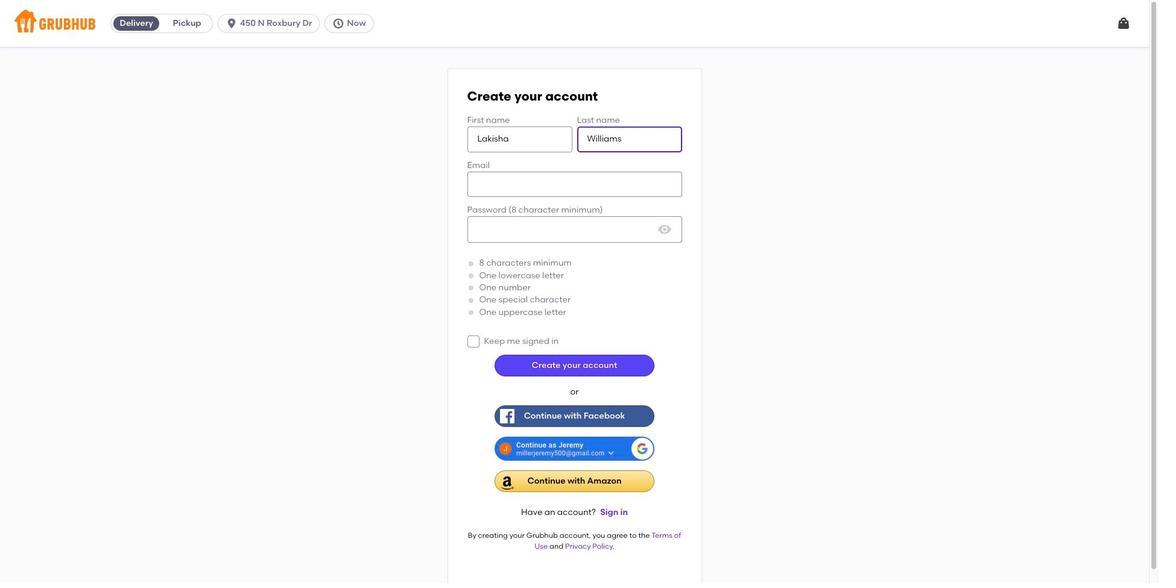 Task type: locate. For each thing, give the bounding box(es) containing it.
None password field
[[467, 217, 682, 243]]

svg image
[[1116, 16, 1131, 31], [657, 223, 672, 237]]

0 vertical spatial svg image
[[1116, 16, 1131, 31]]

1 horizontal spatial svg image
[[1116, 16, 1131, 31]]

0 horizontal spatial svg image
[[657, 223, 672, 237]]

1 horizontal spatial svg image
[[333, 17, 345, 30]]

None text field
[[467, 127, 572, 152], [577, 127, 682, 152], [467, 127, 572, 152], [577, 127, 682, 152]]

1 vertical spatial svg image
[[657, 223, 672, 237]]

None email field
[[467, 172, 682, 197]]

2 horizontal spatial svg image
[[470, 338, 477, 346]]

svg image
[[226, 17, 238, 30], [333, 17, 345, 30], [470, 338, 477, 346]]

0 horizontal spatial svg image
[[226, 17, 238, 30]]



Task type: describe. For each thing, give the bounding box(es) containing it.
svg image inside main navigation navigation
[[1116, 16, 1131, 31]]

main navigation navigation
[[0, 0, 1149, 47]]



Task type: vqa. For each thing, say whether or not it's contained in the screenshot.
em!!
no



